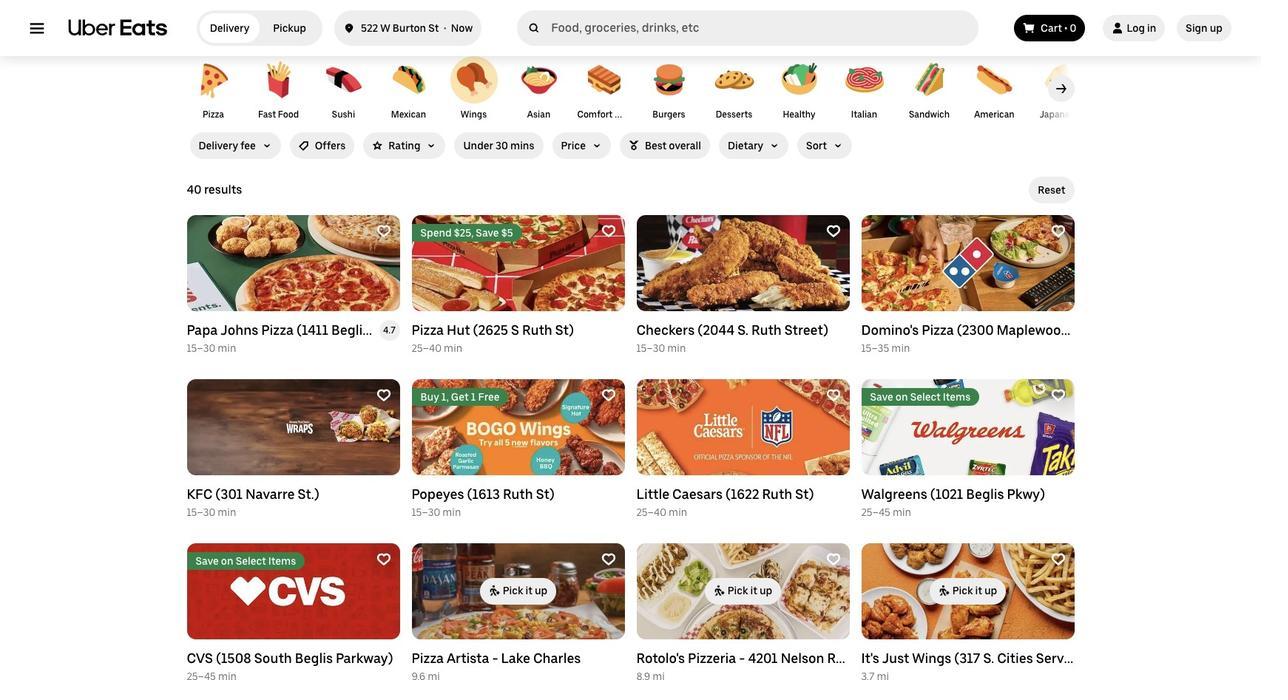 Task type: describe. For each thing, give the bounding box(es) containing it.
uber eats home image
[[68, 19, 167, 37]]

tag image
[[299, 141, 309, 151]]

sandwich link
[[903, 56, 956, 121]]

chevron down small image inside star option
[[427, 141, 437, 151]]

chevron down small image
[[262, 141, 272, 151]]

delivery fee
[[199, 140, 256, 152]]

Delivery radio
[[200, 13, 260, 43]]

wings link
[[444, 50, 504, 121]]

fast
[[258, 110, 276, 120]]

reset
[[1038, 184, 1066, 196]]

burton
[[393, 22, 426, 34]]

rating
[[389, 140, 421, 152]]

wings
[[461, 110, 487, 120]]

asian
[[527, 110, 551, 120]]

japanese
[[1040, 110, 1080, 120]]

italian link
[[838, 56, 891, 121]]

30
[[496, 140, 508, 152]]

italian
[[852, 110, 878, 120]]

food for fast food
[[278, 110, 299, 120]]

cart • 0
[[1041, 22, 1077, 34]]

522
[[361, 22, 378, 34]]

Under 30 mins checkbox
[[455, 132, 544, 159]]

up
[[1210, 22, 1223, 34]]

pizza
[[203, 110, 224, 120]]

none checkbox medal
[[620, 132, 710, 159]]

deliver to image
[[343, 19, 355, 37]]

pizza link
[[187, 56, 240, 121]]

now
[[451, 22, 473, 34]]

sushi link
[[317, 56, 370, 121]]

522 w burton st • now
[[361, 22, 473, 34]]

desserts link
[[708, 56, 761, 121]]

dietary
[[728, 140, 764, 152]]

mexican
[[391, 110, 426, 120]]

food for comfort food
[[578, 124, 599, 134]]

2 • from the left
[[1065, 22, 1068, 34]]

st
[[429, 22, 439, 34]]

log in link
[[1104, 15, 1166, 41]]

burgers
[[653, 110, 686, 120]]

40 results
[[187, 183, 242, 197]]

star image
[[372, 141, 383, 151]]

overall
[[669, 140, 701, 152]]

0
[[1070, 22, 1077, 34]]

sign
[[1186, 22, 1208, 34]]



Task type: vqa. For each thing, say whether or not it's contained in the screenshot.
bottom 4.5
no



Task type: locate. For each thing, give the bounding box(es) containing it.
healthy
[[783, 110, 816, 120]]

add to favorites image
[[376, 224, 391, 239], [826, 224, 841, 239], [1051, 224, 1066, 239], [1051, 553, 1066, 568]]

under 30 mins
[[464, 140, 535, 152]]

None checkbox
[[190, 132, 281, 159], [290, 132, 355, 159], [364, 132, 446, 159], [552, 132, 611, 159], [620, 132, 710, 159], [719, 132, 789, 159], [552, 132, 611, 159], [719, 132, 789, 159]]

fast food link
[[252, 56, 305, 121]]

reset button
[[1030, 177, 1075, 203]]

healthy link
[[773, 56, 826, 121]]

chevron down small image right sort
[[833, 141, 844, 151]]

chevron down small image right price
[[592, 141, 602, 151]]

delivery left pickup
[[210, 22, 250, 34]]

3 chevron down small image from the left
[[770, 141, 780, 151]]

offers
[[315, 140, 346, 152]]

desserts
[[716, 110, 753, 120]]

sign up link
[[1178, 15, 1232, 41]]

american link
[[968, 56, 1022, 121]]

asian link
[[512, 56, 566, 121]]

1 horizontal spatial •
[[1065, 22, 1068, 34]]

chevron down small image right rating
[[427, 141, 437, 151]]

japanese link
[[1033, 56, 1087, 121]]

delivery for delivery fee
[[199, 140, 238, 152]]

none checkbox star
[[364, 132, 446, 159]]

comfort food link
[[578, 56, 631, 134]]

food right "fast"
[[278, 110, 299, 120]]

best overall
[[645, 140, 701, 152]]

• right "st"
[[444, 22, 447, 34]]

button group group
[[187, 132, 858, 159]]

•
[[444, 22, 447, 34], [1065, 22, 1068, 34]]

delivery left fee
[[199, 140, 238, 152]]

food inside fast food link
[[278, 110, 299, 120]]

40
[[187, 183, 202, 197]]

american
[[975, 110, 1015, 120]]

none checkbox containing best overall
[[620, 132, 710, 159]]

None checkbox
[[798, 132, 852, 159]]

Pickup radio
[[260, 13, 320, 43]]

sign up
[[1186, 22, 1223, 34]]

food down comfort
[[578, 124, 599, 134]]

mexican link
[[382, 56, 435, 121]]

delivery inside radio
[[210, 22, 250, 34]]

price
[[561, 140, 586, 152]]

1 horizontal spatial food
[[578, 124, 599, 134]]

best
[[645, 140, 667, 152]]

0 vertical spatial food
[[278, 110, 299, 120]]

medal image
[[629, 141, 639, 151]]

sandwich
[[909, 110, 950, 120]]

4 chevron down small image from the left
[[833, 141, 844, 151]]

delivery inside chevron down small option
[[199, 140, 238, 152]]

log in
[[1127, 22, 1157, 34]]

chevron down small image
[[427, 141, 437, 151], [592, 141, 602, 151], [770, 141, 780, 151], [833, 141, 844, 151]]

results
[[204, 183, 242, 197]]

• left 0
[[1065, 22, 1068, 34]]

pickup
[[273, 22, 306, 34]]

none checkbox chevron down small
[[190, 132, 281, 159]]

sort
[[807, 140, 827, 152]]

comfort
[[578, 110, 613, 120]]

sushi
[[332, 110, 355, 120]]

1 • from the left
[[444, 22, 447, 34]]

none checkbox tag
[[290, 132, 355, 159]]

1 vertical spatial food
[[578, 124, 599, 134]]

under
[[464, 140, 494, 152]]

2 chevron down small image from the left
[[592, 141, 602, 151]]

comfort food
[[578, 110, 615, 134]]

chevron down small image right dietary
[[770, 141, 780, 151]]

in
[[1148, 22, 1157, 34]]

delivery for delivery
[[210, 22, 250, 34]]

0 horizontal spatial food
[[278, 110, 299, 120]]

1 chevron down small image from the left
[[427, 141, 437, 151]]

fee
[[240, 140, 256, 152]]

mins
[[511, 140, 535, 152]]

log
[[1127, 22, 1145, 34]]

0 horizontal spatial •
[[444, 22, 447, 34]]

cart
[[1041, 22, 1063, 34]]

delivery
[[210, 22, 250, 34], [199, 140, 238, 152]]

none checkbox containing offers
[[290, 132, 355, 159]]

main navigation menu image
[[30, 21, 44, 36]]

burgers link
[[643, 56, 696, 121]]

add to favorites image
[[601, 224, 616, 239], [376, 388, 391, 403], [601, 388, 616, 403], [826, 388, 841, 403], [1051, 388, 1066, 403], [376, 553, 391, 568], [601, 553, 616, 568], [826, 553, 841, 568]]

none checkbox containing sort
[[798, 132, 852, 159]]

w
[[380, 22, 390, 34]]

food
[[278, 110, 299, 120], [578, 124, 599, 134]]

none checkbox containing delivery fee
[[190, 132, 281, 159]]

fast food
[[258, 110, 299, 120]]

0 vertical spatial delivery
[[210, 22, 250, 34]]

none checkbox containing rating
[[364, 132, 446, 159]]

food inside comfort food
[[578, 124, 599, 134]]

1 vertical spatial delivery
[[199, 140, 238, 152]]

Food, groceries, drinks, etc text field
[[551, 21, 973, 36]]



